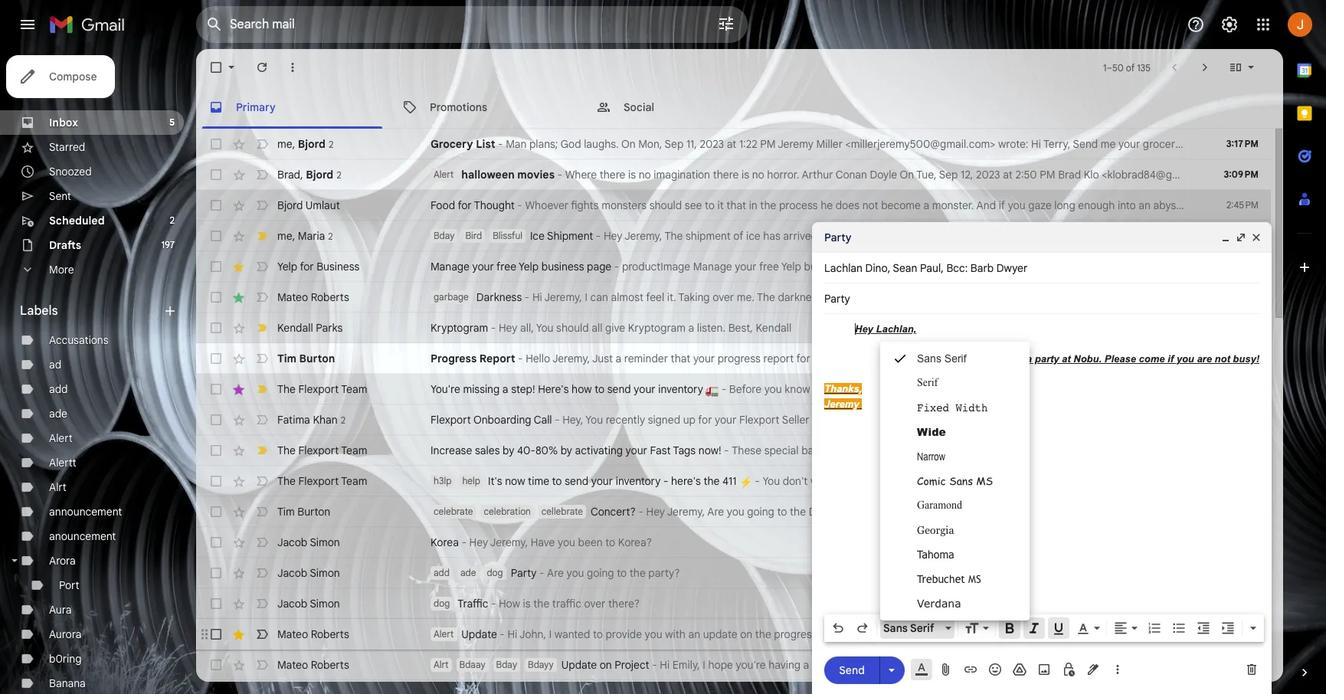 Task type: describe. For each thing, give the bounding box(es) containing it.
0 vertical spatial 1
[[1103, 62, 1107, 73]]

your left fast
[[626, 444, 647, 457]]

0 vertical spatial are
[[707, 505, 724, 519]]

1 vertical spatial you
[[586, 413, 603, 427]]

here's
[[538, 382, 569, 396]]

send inside the send button
[[839, 663, 865, 677]]

shoppers.
[[1077, 444, 1125, 457]]

up!
[[926, 229, 941, 243]]

0 vertical spatial bday
[[434, 230, 455, 241]]

, for me , bjord 2
[[292, 137, 295, 151]]

team for increase sales by 40-80% by activating your fast tags now!
[[341, 444, 367, 457]]

ticket.
[[1150, 505, 1180, 519]]

is up monsters
[[628, 168, 636, 182]]

to right how
[[595, 382, 605, 396]]

2 horizontal spatial on
[[1023, 229, 1037, 243]]

guys
[[1279, 168, 1302, 182]]

toggle split pane mode image
[[1228, 60, 1244, 75]]

sep left 12,
[[939, 168, 958, 182]]

you inside text box
[[1177, 353, 1194, 365]]

0 horizontal spatial send
[[565, 474, 589, 488]]

is down 1:22
[[742, 168, 749, 182]]

i right john,
[[549, 628, 552, 641]]

thought
[[474, 198, 515, 212]]

hey left the guys
[[1257, 168, 1276, 182]]

2 vertical spatial and
[[1063, 628, 1081, 641]]

you up sig
[[1314, 628, 1326, 641]]

list.
[[1184, 137, 1201, 151]]

scheduled link
[[49, 214, 105, 228]]

customers
[[901, 260, 952, 274]]

garamond
[[917, 500, 962, 511]]

port
[[59, 578, 79, 592]]

0 horizontal spatial great
[[812, 658, 838, 672]]

extra
[[1123, 505, 1148, 519]]

long
[[1055, 198, 1076, 212]]

2 business from the left
[[804, 260, 847, 274]]

1 vertical spatial help
[[462, 475, 480, 487]]

sep up indent more ‪(⌘])‬ icon
[[1232, 598, 1248, 609]]

the left insert signature image
[[1069, 658, 1085, 672]]

settings image
[[1221, 15, 1239, 34]]

the left 411
[[704, 474, 720, 488]]

i left hope
[[703, 658, 706, 672]]

sign
[[1304, 260, 1326, 274]]

conan
[[836, 168, 867, 182]]

2 for me , bjord 2
[[329, 138, 334, 150]]

bjord for brad
[[306, 167, 334, 181]]

an left extra
[[1108, 505, 1120, 519]]

the up you're
[[755, 628, 771, 641]]

your down reminder
[[634, 382, 656, 396]]

hey down monsters
[[604, 229, 622, 243]]

me right terry,
[[1101, 137, 1116, 151]]

0 vertical spatial wanted
[[936, 413, 971, 427]]

0 vertical spatial are
[[955, 260, 970, 274]]

your down bird
[[472, 260, 494, 274]]

yelp for business
[[277, 260, 360, 274]]

2 vertical spatial bjord
[[277, 198, 303, 212]]

first
[[1008, 628, 1028, 641]]

movies
[[517, 168, 555, 182]]

1 simon from the top
[[310, 536, 340, 549]]

toggle confidential mode image
[[1061, 662, 1077, 677]]

1 vertical spatial of
[[733, 229, 744, 243]]

9 row from the top
[[196, 374, 1271, 405]]

2 vertical spatial 2023
[[1101, 229, 1126, 243]]

row containing kendall parks
[[196, 313, 1271, 343]]

doyle
[[870, 168, 897, 182]]

at left 2:50
[[1003, 168, 1013, 182]]

a left day.
[[803, 658, 809, 672]]

1 horizontal spatial sincerely,
[[944, 229, 990, 243]]

2 horizontal spatial now
[[1147, 260, 1167, 274]]

insert link ‪(⌘k)‬ image
[[963, 662, 978, 677]]

oct
[[1236, 352, 1253, 364]]

more send options image
[[884, 662, 900, 678]]

bold ‪(⌘b)‬ image
[[1002, 621, 1018, 636]]

friday?
[[1007, 505, 1043, 519]]

blissful
[[493, 230, 523, 241]]

i right not,
[[1077, 505, 1079, 519]]

promotions tab
[[390, 86, 583, 129]]

now!
[[699, 444, 722, 457]]

heads
[[894, 229, 923, 243]]

1 horizontal spatial now
[[1102, 628, 1123, 641]]

1 vertical spatial inventory
[[616, 474, 661, 488]]

project.
[[852, 628, 889, 641]]

tue,
[[916, 168, 937, 182]]

have right discard draft ‪(⌘⇧d)‬ image
[[1262, 658, 1286, 672]]

gmail image
[[49, 9, 133, 40]]

a left step! on the bottom left
[[502, 382, 508, 396]]

need
[[1305, 413, 1326, 427]]

1 vertical spatial mon,
[[1040, 229, 1064, 243]]

where
[[565, 168, 597, 182]]

the left heads
[[875, 229, 891, 243]]

1 into from the left
[[1118, 198, 1136, 212]]

labels navigation
[[0, 49, 196, 694]]

scheduled
[[49, 214, 105, 228]]

0 horizontal spatial wanted
[[555, 628, 590, 641]]

underline ‪(⌘u)‬ image
[[1051, 621, 1067, 637]]

0 horizontal spatial will
[[841, 444, 856, 457]]

0 vertical spatial should
[[649, 198, 682, 212]]

16 row from the top
[[196, 588, 1271, 619]]

mateo roberts for alert
[[277, 628, 349, 641]]

just
[[592, 352, 613, 365]]

minimize image
[[1220, 231, 1232, 244]]

john,
[[520, 628, 546, 641]]

you down 411
[[727, 505, 745, 519]]

2:50
[[1016, 168, 1037, 182]]

0 vertical spatial update
[[461, 628, 497, 641]]

you right have
[[558, 536, 575, 549]]

clarify
[[987, 413, 1017, 427]]

1 horizontal spatial maria
[[993, 229, 1020, 243]]

0 vertical spatial will
[[1237, 198, 1252, 212]]

i left just
[[910, 413, 913, 427]]

party?
[[648, 566, 680, 580]]

135
[[1137, 62, 1151, 73]]

1 horizontal spatial help
[[859, 444, 880, 457]]

grocery
[[1143, 137, 1181, 151]]

, for brad , bjord 2
[[300, 167, 303, 181]]

1 horizontal spatial over
[[713, 290, 734, 304]]

your left grocery
[[1119, 137, 1140, 151]]

2 horizontal spatial there
[[1160, 413, 1186, 427]]

roberts for alert
[[311, 628, 349, 641]]

411
[[723, 474, 737, 488]]

at left 10:41
[[1128, 229, 1138, 243]]

0 vertical spatial on
[[621, 137, 636, 151]]

0 vertical spatial miller
[[816, 137, 843, 151]]

special
[[764, 444, 799, 457]]

the left depeche
[[790, 505, 806, 519]]

see
[[685, 198, 702, 212]]

have right not,
[[1082, 505, 1105, 519]]

process
[[779, 198, 818, 212]]

0 vertical spatial pm
[[760, 137, 776, 151]]

0 vertical spatial 11,
[[686, 137, 697, 151]]

to down party - are you going to the party?
[[593, 628, 603, 641]]

party
[[1035, 353, 1059, 365]]

flexport for 9th row
[[298, 382, 339, 396]]

come
[[1139, 353, 1165, 365]]

your down activating
[[591, 474, 613, 488]]

2 horizontal spatial we
[[1244, 658, 1260, 672]]

1 horizontal spatial sans
[[917, 352, 942, 365]]

the left manhattan
[[813, 352, 829, 365]]

0 horizontal spatial sincerely,
[[828, 290, 874, 304]]

1 vertical spatial provide
[[920, 658, 956, 672]]

1 row from the top
[[196, 129, 1271, 159]]

the flexport team for increase sales by 40-80% by activating your fast tags now!
[[277, 444, 367, 457]]

2 inside labels navigation
[[170, 215, 175, 226]]

2 vertical spatial with
[[979, 658, 1000, 672]]

2 into from the left
[[1307, 198, 1325, 212]]

hi left john,
[[508, 628, 517, 641]]

a left particular
[[1188, 413, 1194, 427]]

sep down stage.
[[1232, 659, 1248, 670]]

at left 1:22
[[727, 137, 737, 151]]

starred
[[49, 140, 85, 154]]

you down party?
[[645, 628, 662, 641]]

1 vertical spatial miller
[[1224, 229, 1250, 243]]

hi up all,
[[532, 290, 542, 304]]

busy!
[[1233, 353, 1260, 365]]

1 vertical spatial ms
[[969, 573, 981, 585]]

sans serif inside menu
[[917, 352, 967, 365]]

anouncement
[[49, 529, 116, 543]]

attract
[[1014, 444, 1047, 457]]

dog for dog traffic - how is the traffic over there?
[[434, 598, 450, 609]]

0 horizontal spatial what
[[1020, 413, 1043, 427]]

labels heading
[[20, 303, 162, 319]]

1 vertical spatial with
[[665, 628, 686, 641]]

badges
[[802, 444, 838, 457]]

your left listings
[[883, 444, 904, 457]]

2 vertical spatial will
[[1269, 628, 1284, 641]]

0 vertical spatial project
[[887, 352, 921, 365]]

refresh image
[[254, 60, 270, 75]]

update on project - hi emily, i hope you're having a great day. i wanted to provide you with an update on the project we discussed last week. we have made sig
[[561, 658, 1326, 672]]

social tab
[[584, 86, 777, 129]]

for right up
[[698, 413, 712, 427]]

1 horizontal spatial there
[[713, 168, 739, 182]]

1 vertical spatial are
[[547, 566, 564, 580]]

out
[[974, 444, 990, 457]]

and
[[977, 198, 996, 212]]

you right attach files icon
[[959, 658, 977, 672]]

dog for dog
[[487, 567, 503, 578]]

to up 'there?'
[[617, 566, 627, 580]]

it's now time to send your inventory - here's the 411
[[488, 474, 739, 488]]

darkness.
[[778, 290, 825, 304]]

monster.
[[932, 198, 974, 212]]

day.
[[841, 658, 860, 672]]

mateo for darkness
[[277, 290, 308, 304]]

the left first
[[990, 628, 1006, 641]]

onboarding
[[473, 413, 531, 427]]

your up me.
[[735, 260, 757, 274]]

0 vertical spatial with
[[1096, 260, 1116, 274]]

is right how
[[523, 597, 531, 611]]

indent less ‪(⌘[)‬ image
[[1196, 621, 1211, 636]]

1 kryptogram from the left
[[431, 321, 488, 335]]

1 vertical spatial serif
[[917, 377, 938, 388]]

tab list right oct 1
[[1283, 49, 1326, 639]]

have down verdana at the bottom
[[909, 628, 932, 641]]

1 horizontal spatial 2023
[[976, 168, 1000, 182]]

3 yelp from the left
[[781, 260, 801, 274]]

dialog containing sans serif
[[812, 222, 1272, 694]]

2 vertical spatial wanted
[[869, 658, 904, 672]]

the right bulleted list ‪(⌘⇧8)‬ "icon"
[[1188, 628, 1204, 641]]

portal
[[812, 413, 841, 427]]

0 horizontal spatial 2023
[[700, 137, 724, 151]]

19 row from the top
[[196, 680, 1271, 694]]

close image
[[1250, 231, 1263, 244]]

aurora
[[49, 628, 82, 641]]

imagination
[[654, 168, 710, 182]]

1 yelp from the left
[[277, 260, 297, 274]]

bdaay
[[459, 659, 485, 670]]

having inside text box
[[992, 353, 1024, 365]]

0 horizontal spatial project
[[615, 658, 649, 672]]

1 horizontal spatial are
[[1084, 628, 1100, 641]]

11 row from the top
[[196, 435, 1326, 466]]

not,
[[1055, 505, 1074, 519]]

for right report
[[797, 352, 810, 365]]

0 horizontal spatial going
[[587, 566, 614, 580]]

korea - hey jeremy, have you been to korea?
[[431, 536, 652, 549]]

stand
[[944, 444, 971, 457]]

1 horizontal spatial send
[[607, 382, 631, 396]]

sig
[[1318, 658, 1326, 672]]

2 sep 12 from the top
[[1232, 659, 1259, 670]]

1 horizontal spatial of
[[820, 628, 830, 641]]

for right food
[[458, 198, 472, 212]]

simon for dog traffic - how is the traffic over there?
[[310, 597, 340, 611]]

you right and
[[1008, 198, 1026, 212]]

0 vertical spatial progress
[[718, 352, 761, 365]]

0 vertical spatial what
[[1304, 168, 1326, 182]]

1 horizontal spatial send
[[1073, 137, 1098, 151]]

insert files using drive image
[[1012, 662, 1027, 677]]

hi left terry,
[[1031, 137, 1041, 151]]

indent more ‪(⌘])‬ image
[[1221, 621, 1236, 636]]

0 vertical spatial update
[[703, 628, 738, 641]]

an up emily, at the bottom of page
[[688, 628, 700, 641]]

197
[[161, 239, 175, 251]]

them
[[1119, 260, 1144, 274]]

garbage
[[434, 291, 469, 303]]

me for maria
[[277, 229, 292, 243]]

more options image
[[1113, 662, 1122, 677]]

Subject field
[[824, 291, 1260, 306]]

on up you're
[[740, 628, 753, 641]]

0 vertical spatial going
[[747, 505, 775, 519]]

party - are you going to the party?
[[511, 566, 680, 580]]

accusations link
[[49, 333, 108, 347]]

0 horizontal spatial now
[[505, 474, 525, 488]]

1 horizontal spatial on
[[900, 168, 914, 182]]

1 horizontal spatial by
[[561, 444, 572, 457]]

1 horizontal spatial we
[[1218, 444, 1233, 457]]

an down first
[[1002, 658, 1014, 672]]

tim burton for 12th row from the bottom of the page
[[277, 352, 335, 365]]

flexport for ninth row from the bottom
[[298, 444, 339, 457]]

inbox link
[[49, 116, 78, 129]]

14 row from the top
[[196, 527, 1271, 558]]

arthur
[[802, 168, 833, 182]]

bulleted list ‪(⌘⇧8)‬ image
[[1172, 621, 1187, 636]]

seller
[[782, 413, 810, 427]]

row containing yelp for business
[[196, 251, 1326, 282]]

at left the red
[[927, 505, 936, 519]]

3 the flexport team from the top
[[277, 474, 367, 488]]

flexport for eighth row from the bottom of the page
[[298, 474, 339, 488]]

to right been
[[606, 536, 615, 549]]

report
[[764, 352, 794, 365]]

roberts for garbage
[[311, 290, 349, 304]]

2 page from the left
[[850, 260, 874, 274]]

the left party?
[[630, 566, 646, 580]]

grocery
[[431, 137, 473, 151]]

alert for alert update - hi john, i wanted to provide you with an update on the progress of the project. we have completed the first phase and are now moving onto the next stage. i will send you
[[434, 628, 454, 640]]

0 vertical spatial not
[[862, 198, 879, 212]]

manhattan
[[832, 352, 884, 365]]

for right thanks
[[858, 229, 872, 243]]

Message Body text field
[[824, 322, 1260, 610]]

plans;
[[529, 137, 558, 151]]

the left redo ‪(⌘y)‬ image
[[833, 628, 849, 641]]

1 vertical spatial ade
[[460, 567, 476, 578]]

jeremy, down celebration at the left of the page
[[490, 536, 528, 549]]

1 sep 12 from the top
[[1232, 598, 1259, 609]]

hey for kryptogram - hey all, you should all give kryptogram a listen. best, kendall
[[499, 321, 517, 335]]

increase sales by 40-80% by activating your fast tags now! - these special badges will help your listings stand out and attract more shoppers. a dear merchant , we have great news - y
[[431, 444, 1326, 457]]

week.
[[1214, 658, 1242, 672]]

0 horizontal spatial and
[[889, 413, 907, 427]]

main content containing primary
[[196, 49, 1326, 694]]

you left were
[[1046, 413, 1064, 427]]

b0ring link
[[49, 652, 82, 666]]

12 row from the top
[[196, 466, 1271, 496]]

jacob simon for dog traffic - how is the traffic over there?
[[277, 597, 340, 611]]

is left due
[[924, 352, 932, 365]]

grocery list - man plans; god laughs. on mon, sep 11, 2023 at 1:22 pm jeremy miller <millerjeremy500@gmail.com> wrote: hi terry, send me your grocery list. thanks, jer
[[431, 137, 1258, 151]]

0 vertical spatial great
[[1262, 444, 1287, 457]]

0 vertical spatial of
[[1126, 62, 1135, 73]]

yelp.
[[1026, 260, 1049, 274]]

are inside text box
[[1197, 353, 1212, 365]]

6 row from the top
[[196, 282, 1271, 313]]

hi left emily, at the bottom of page
[[660, 658, 670, 672]]

0 horizontal spatial should
[[556, 321, 589, 335]]

pop out image
[[1235, 231, 1247, 244]]

your down pop out icon
[[1228, 260, 1249, 274]]

2 horizontal spatial sincerely,
[[1008, 352, 1054, 365]]

laughs.
[[584, 137, 619, 151]]

0 horizontal spatial maria
[[298, 229, 325, 243]]

<millerjeremy50
[[1253, 229, 1326, 243]]

1 vertical spatial having
[[769, 658, 801, 672]]

1 vertical spatial 1
[[1255, 352, 1259, 364]]

alrt inside row
[[434, 659, 449, 670]]

concert
[[886, 505, 924, 519]]

formatting options toolbar
[[824, 614, 1264, 642]]

0 vertical spatial that
[[727, 198, 746, 212]]

sep up connect in the top of the page
[[1066, 229, 1085, 243]]

ice
[[746, 229, 761, 243]]

1 vertical spatial jeremy
[[1185, 229, 1221, 243]]

if inside row
[[999, 198, 1005, 212]]

jacob for dog traffic - how is the traffic over there?
[[277, 597, 307, 611]]

at inside text box
[[1062, 353, 1071, 365]]

me , maria 2
[[277, 229, 333, 243]]

0 vertical spatial mon,
[[638, 137, 662, 151]]

0 horizontal spatial by
[[503, 444, 514, 457]]

jacob simon for party - are you going to the party?
[[277, 566, 340, 580]]

1 manage from the left
[[431, 260, 470, 274]]

an left abyss,
[[1139, 198, 1151, 212]]

jeremy, for hi
[[544, 290, 582, 304]]

discussed
[[1142, 658, 1191, 672]]

mateo roberts for garbage
[[277, 290, 349, 304]]

0 horizontal spatial that
[[671, 352, 691, 365]]

undo ‪(⌘z)‬ image
[[831, 621, 846, 636]]

to left clarify
[[974, 413, 984, 427]]

0 horizontal spatial there
[[600, 168, 626, 182]]

1 vertical spatial 11,
[[1088, 229, 1099, 243]]

a left listen.
[[688, 321, 694, 335]]

sent link
[[49, 189, 71, 203]]

1 kendall from the left
[[277, 321, 313, 335]]

sent
[[49, 189, 71, 203]]

0 vertical spatial ms
[[976, 474, 993, 488]]

you left need
[[1285, 413, 1303, 427]]

13 row from the top
[[196, 496, 1271, 527]]

to right the time
[[552, 474, 562, 488]]

2 no from the left
[[752, 168, 764, 182]]

i right day.
[[863, 658, 866, 672]]

verdana
[[917, 597, 961, 610]]

row containing bjord umlaut
[[196, 190, 1326, 221]]

a inside text box
[[1027, 353, 1032, 365]]

1 12 from the top
[[1250, 598, 1259, 609]]



Task type: locate. For each thing, give the bounding box(es) containing it.
the flexport team for you're missing a step! here's how to send your inventory
[[277, 382, 367, 396]]

0 vertical spatial the flexport team
[[277, 382, 367, 396]]

1 horizontal spatial wrote:
[[1224, 168, 1254, 182]]

1 horizontal spatial into
[[1307, 198, 1325, 212]]

menu containing wide
[[880, 342, 1030, 621]]

drafts
[[49, 238, 81, 252]]

row
[[196, 129, 1271, 159], [196, 159, 1326, 190], [196, 190, 1326, 221], [196, 221, 1326, 251], [196, 251, 1326, 282], [196, 282, 1271, 313], [196, 313, 1271, 343], [196, 343, 1326, 374], [196, 374, 1271, 405], [196, 405, 1326, 435], [196, 435, 1326, 466], [196, 466, 1271, 496], [196, 496, 1271, 527], [196, 527, 1271, 558], [196, 558, 1271, 588], [196, 588, 1271, 619], [196, 619, 1326, 650], [196, 650, 1326, 680], [196, 680, 1271, 694]]

2 row from the top
[[196, 159, 1326, 190]]

help down account,
[[859, 444, 880, 457]]

, down bjord umlaut
[[292, 229, 295, 243]]

2 12 from the top
[[1250, 659, 1259, 670]]

the right "in"
[[760, 198, 776, 212]]

None checkbox
[[208, 136, 224, 152], [208, 167, 224, 182], [208, 198, 224, 213], [208, 228, 224, 244], [208, 259, 224, 274], [208, 351, 224, 366], [208, 382, 224, 397], [208, 657, 224, 673], [208, 136, 224, 152], [208, 167, 224, 182], [208, 198, 224, 213], [208, 228, 224, 244], [208, 259, 224, 274], [208, 351, 224, 366], [208, 382, 224, 397], [208, 657, 224, 673]]

sans right comic
[[949, 474, 973, 488]]

what right the guys
[[1304, 168, 1326, 182]]

merchant
[[1164, 444, 1210, 457]]

numbered list ‪(⌘⇧7)‬ image
[[1147, 621, 1162, 636]]

1 vertical spatial on
[[900, 168, 914, 182]]

now
[[1147, 260, 1167, 274], [505, 474, 525, 488], [1102, 628, 1123, 641]]

you right come at the bottom of the page
[[1177, 353, 1194, 365]]

0 vertical spatial add
[[49, 382, 68, 396]]

dog left traffic
[[434, 598, 450, 609]]

serif inside sans serif option
[[910, 621, 934, 635]]

2 for brad , bjord 2
[[337, 169, 341, 180]]

hey up korea? on the left bottom of page
[[646, 505, 665, 519]]

0 vertical spatial if
[[999, 198, 1005, 212]]

bday
[[434, 230, 455, 241], [496, 659, 517, 670]]

red
[[939, 505, 958, 519]]

1 free from the left
[[497, 260, 516, 274]]

kryptogram - hey all, you should all give kryptogram a listen. best, kendall
[[431, 321, 792, 335]]

best,
[[728, 321, 753, 335]]

what right clarify
[[1020, 413, 1043, 427]]

12 up more formatting options icon
[[1250, 598, 1259, 609]]

umlaut
[[305, 198, 340, 212]]

mateo roberts
[[277, 290, 349, 304], [277, 628, 349, 641], [277, 658, 349, 672]]

to left depeche
[[777, 505, 787, 519]]

whoever
[[525, 198, 569, 212]]

page
[[587, 260, 612, 274], [850, 260, 874, 274]]

for down me , maria 2
[[300, 260, 314, 274]]

0 horizontal spatial into
[[1118, 198, 1136, 212]]

fixed
[[917, 401, 949, 414]]

0 horizontal spatial business
[[542, 260, 584, 274]]

2 kendall from the left
[[756, 321, 792, 335]]

sans serif inside option
[[883, 621, 934, 635]]

how
[[499, 597, 520, 611]]

1 mateo roberts from the top
[[277, 290, 349, 304]]

jeremy, for hello
[[552, 352, 590, 365]]

0 vertical spatial provide
[[606, 628, 642, 641]]

trebuchet ms
[[917, 573, 981, 585]]

going down ⚡ image
[[747, 505, 775, 519]]

we
[[1126, 658, 1139, 672]]

am
[[1167, 229, 1183, 243]]

0 vertical spatial alrt
[[49, 480, 67, 494]]

1 tim burton from the top
[[277, 352, 335, 365]]

please
[[1105, 353, 1136, 365]]

advanced search options image
[[711, 8, 742, 39]]

1 vertical spatial mateo roberts
[[277, 628, 349, 641]]

1 vertical spatial roberts
[[311, 628, 349, 641]]

narrow
[[917, 451, 945, 463]]

me for bjord
[[277, 137, 292, 151]]

on down 'there?'
[[600, 658, 612, 672]]

sans serif option
[[880, 621, 942, 636]]

2 vertical spatial send
[[1287, 628, 1311, 641]]

primary
[[236, 100, 276, 114]]

1 left 50
[[1103, 62, 1107, 73]]

3 mateo roberts from the top
[[277, 658, 349, 672]]

give
[[605, 321, 625, 335]]

dog inside dog traffic - how is the traffic over there?
[[434, 598, 450, 609]]

thanks
[[823, 229, 856, 243]]

the
[[665, 229, 683, 243], [757, 290, 775, 304], [277, 382, 296, 396], [277, 444, 296, 457], [277, 474, 296, 488]]

oct 1
[[1236, 352, 1259, 364]]

older image
[[1198, 60, 1213, 75]]

more image
[[285, 60, 300, 75]]

tim
[[277, 352, 297, 365], [1057, 352, 1074, 365], [277, 505, 295, 519], [1183, 505, 1200, 519]]

2 horizontal spatial of
[[1126, 62, 1135, 73]]

we right project.
[[891, 628, 906, 641]]

50
[[1113, 62, 1124, 73]]

1 vertical spatial should
[[556, 321, 589, 335]]

jeremy, for hey
[[625, 229, 662, 243]]

that
[[727, 198, 746, 212], [671, 352, 691, 365]]

announcement
[[49, 505, 122, 519]]

1 horizontal spatial great
[[1262, 444, 1287, 457]]

in
[[749, 198, 758, 212]]

progress
[[718, 352, 761, 365], [774, 628, 817, 641]]

are
[[707, 505, 724, 519], [547, 566, 564, 580]]

jeremy, down here's
[[667, 505, 705, 519]]

inventory left 🚛 image
[[658, 382, 703, 396]]

2 vertical spatial of
[[820, 628, 830, 641]]

ade up traffic
[[460, 567, 476, 578]]

0 horizontal spatial provide
[[606, 628, 642, 641]]

1 vertical spatial sep 12
[[1232, 659, 1259, 670]]

hello
[[526, 352, 550, 365]]

8 row from the top
[[196, 343, 1326, 374]]

the left traffic at bottom left
[[533, 597, 550, 611]]

1 horizontal spatial free
[[759, 260, 779, 274]]

2 vertical spatial mateo roberts
[[277, 658, 349, 672]]

1 horizontal spatial yelp
[[519, 260, 539, 274]]

5 row from the top
[[196, 251, 1326, 282]]

team for you're missing a step! here's how to send your inventory
[[341, 382, 367, 396]]

1 horizontal spatial update
[[1017, 658, 1052, 672]]

11,
[[686, 137, 697, 151], [1088, 229, 1099, 243]]

alert inside labels navigation
[[49, 431, 73, 445]]

not inside text box
[[1215, 353, 1230, 365]]

sep 12 up more formatting options icon
[[1232, 598, 1259, 609]]

15 row from the top
[[196, 558, 1271, 588]]

main menu image
[[18, 15, 37, 34]]

0 vertical spatial alert
[[434, 169, 454, 180]]

, down me , bjord 2 at the top left of the page
[[300, 167, 303, 181]]

3 jacob simon from the top
[[277, 597, 340, 611]]

3 row from the top
[[196, 190, 1326, 221]]

inventory
[[658, 382, 703, 396], [616, 474, 661, 488]]

alert inside alert update - hi john, i wanted to provide you with an update on the progress of the project. we have completed the first phase and are now moving onto the next stage. i will send you
[[434, 628, 454, 640]]

not
[[862, 198, 879, 212], [1215, 353, 1230, 365]]

support image
[[1187, 15, 1205, 34]]

2 the flexport team from the top
[[277, 444, 367, 457]]

italic ‪(⌘i)‬ image
[[1027, 621, 1042, 636]]

update down phase
[[1017, 658, 1052, 672]]

add inside labels navigation
[[49, 382, 68, 396]]

0 horizontal spatial manage
[[431, 260, 470, 274]]

tab list containing primary
[[196, 86, 1283, 129]]

starred link
[[49, 140, 85, 154]]

1 business from the left
[[542, 260, 584, 274]]

is
[[1149, 413, 1157, 427]]

2 roberts from the top
[[311, 628, 349, 641]]

mateo for update on project
[[277, 658, 308, 672]]

sans serif down verdana at the bottom
[[883, 621, 934, 635]]

having right you're
[[769, 658, 801, 672]]

0 horizontal spatial kryptogram
[[431, 321, 488, 335]]

0 vertical spatial serif
[[945, 352, 967, 365]]

hey for korea - hey jeremy, have you been to korea?
[[469, 536, 488, 549]]

brad left klo on the top of the page
[[1058, 168, 1081, 182]]

None search field
[[196, 6, 748, 43]]

having right i'm
[[992, 353, 1024, 365]]

2023 down enough
[[1101, 229, 1126, 243]]

looking
[[1093, 413, 1128, 427]]

send left more send options image
[[839, 663, 865, 677]]

1 vertical spatial update
[[561, 658, 597, 672]]

1 horizontal spatial gaze
[[1255, 198, 1278, 212]]

business
[[542, 260, 584, 274], [804, 260, 847, 274]]

0 horizontal spatial mon,
[[638, 137, 662, 151]]

more formatting options image
[[1246, 621, 1261, 636]]

tab list
[[1283, 49, 1326, 639], [196, 86, 1283, 129]]

None checkbox
[[208, 60, 224, 75], [208, 290, 224, 305], [208, 320, 224, 336], [208, 412, 224, 428], [208, 443, 224, 458], [208, 474, 224, 489], [208, 504, 224, 519], [208, 535, 224, 550], [208, 565, 224, 581], [208, 596, 224, 611], [208, 627, 224, 642], [208, 60, 224, 75], [208, 290, 224, 305], [208, 320, 224, 336], [208, 412, 224, 428], [208, 443, 224, 458], [208, 474, 224, 489], [208, 504, 224, 519], [208, 535, 224, 550], [208, 565, 224, 581], [208, 596, 224, 611], [208, 627, 224, 642]]

1 gaze from the left
[[1028, 198, 1052, 212]]

tim burton for 7th row from the bottom
[[277, 505, 330, 519]]

by
[[1170, 260, 1182, 274], [503, 444, 514, 457], [561, 444, 572, 457]]

3 team from the top
[[341, 474, 367, 488]]

0 vertical spatial jacob simon
[[277, 536, 340, 549]]

0 horizontal spatial free
[[497, 260, 516, 274]]

a right just
[[616, 352, 622, 365]]

great left day.
[[812, 658, 838, 672]]

project left emily, at the bottom of page
[[615, 658, 649, 672]]

1 vertical spatial progress
[[774, 628, 817, 641]]

compose button
[[6, 55, 115, 98]]

roberts for update
[[311, 658, 349, 672]]

into right back
[[1307, 198, 1325, 212]]

1 horizontal spatial project
[[887, 352, 921, 365]]

2 vertical spatial roberts
[[311, 658, 349, 672]]

have down service
[[1236, 444, 1259, 457]]

1 horizontal spatial not
[[1215, 353, 1230, 365]]

0 horizontal spatial you
[[536, 321, 554, 335]]

0 horizontal spatial wrote:
[[998, 137, 1029, 151]]

your
[[877, 260, 898, 274]]

your down listen.
[[693, 352, 715, 365]]

does
[[836, 198, 860, 212]]

abyss,
[[1154, 198, 1184, 212]]

1 vertical spatial project
[[615, 658, 649, 672]]

enough
[[1078, 198, 1115, 212]]

alrt inside labels navigation
[[49, 480, 67, 494]]

🚛 image
[[706, 384, 719, 397]]

17 row from the top
[[196, 619, 1326, 650]]

are left already
[[955, 260, 970, 274]]

row containing fatima khan
[[196, 405, 1326, 435]]

you up traffic at bottom left
[[567, 566, 584, 580]]

progress report - hello jeremy, just a reminder that your progress report for the manhattan project is due tomorrow. sincerely, tim -- timothy burton graveyard adventures 379 nation
[[431, 352, 1326, 365]]

flexport
[[298, 382, 339, 396], [431, 413, 471, 427], [739, 413, 780, 427], [298, 444, 339, 457], [298, 474, 339, 488]]

bday left the bdayy
[[496, 659, 517, 670]]

0 vertical spatial 2023
[[700, 137, 724, 151]]

shipment
[[686, 229, 731, 243]]

graveyard
[[1166, 352, 1216, 365]]

1 vertical spatial 2023
[[976, 168, 1000, 182]]

2 mateo roberts from the top
[[277, 628, 349, 641]]

can
[[590, 290, 608, 304]]

3 jacob from the top
[[277, 597, 307, 611]]

a right become
[[924, 198, 930, 212]]

on left yelp.
[[1012, 260, 1024, 274]]

sincerely, right i'm
[[1008, 352, 1054, 365]]

if inside text box
[[1168, 353, 1174, 365]]

2 vertical spatial simon
[[310, 597, 340, 611]]

0 horizontal spatial brad
[[277, 167, 300, 181]]

3 simon from the top
[[310, 597, 340, 611]]

jacob for party - are you going to the party?
[[277, 566, 307, 580]]

dog
[[487, 567, 503, 578], [434, 598, 450, 609]]

2 inside brad , bjord 2
[[337, 169, 341, 180]]

there?
[[608, 597, 640, 611]]

2 simon from the top
[[310, 566, 340, 580]]

redo ‪(⌘y)‬ image
[[855, 621, 870, 636]]

0 vertical spatial inventory
[[658, 382, 703, 396]]

1 horizontal spatial add
[[434, 567, 450, 578]]

1 jacob from the top
[[277, 536, 307, 549]]

free
[[497, 260, 516, 274], [759, 260, 779, 274], [1252, 260, 1272, 274]]

1 horizontal spatial page
[[850, 260, 874, 274]]

update up hope
[[703, 628, 738, 641]]

wanted down traffic at bottom left
[[555, 628, 590, 641]]

mon,
[[638, 137, 662, 151], [1040, 229, 1064, 243]]

attach files image
[[939, 662, 954, 677]]

we right week.
[[1244, 658, 1260, 672]]

call
[[534, 413, 552, 427]]

alert for alert
[[49, 431, 73, 445]]

by left 40-
[[503, 444, 514, 457]]

with left them
[[1096, 260, 1116, 274]]

wrote: up 2:45 pm on the top of the page
[[1224, 168, 1254, 182]]

i left can
[[585, 290, 588, 304]]

2 for me , maria 2
[[328, 230, 333, 242]]

Search mail text field
[[230, 17, 674, 32]]

jeremy right "am"
[[1185, 229, 1221, 243]]

1 page from the left
[[587, 260, 612, 274]]

no left horror.
[[752, 168, 764, 182]]

onto
[[1163, 628, 1185, 641]]

1 team from the top
[[341, 382, 367, 396]]

2 kryptogram from the left
[[628, 321, 686, 335]]

mateo for update
[[277, 628, 308, 641]]

0 vertical spatial tim burton
[[277, 352, 335, 365]]

width
[[956, 401, 988, 414]]

that right reminder
[[671, 352, 691, 365]]

the left "abyss"
[[1187, 198, 1203, 212]]

on up yelp.
[[1023, 229, 1037, 243]]

alert for alert halloween movies - where there is no imagination there is no horror. arthur conan doyle on tue, sep 12, 2023 at 2:50 pm brad klo <klobrad84@gmail.com> wrote: hey guys what
[[434, 169, 454, 180]]

2 horizontal spatial send
[[1287, 628, 1311, 641]]

hey,
[[563, 413, 583, 427]]

1 horizontal spatial bday
[[496, 659, 517, 670]]

1 horizontal spatial that
[[727, 198, 746, 212]]

shipment
[[547, 229, 593, 243]]

0 horizontal spatial on
[[621, 137, 636, 151]]

on right rocks
[[992, 505, 1005, 519]]

1 vertical spatial tim burton
[[277, 505, 330, 519]]

jeremy
[[778, 137, 814, 151], [1185, 229, 1221, 243]]

fights
[[571, 198, 599, 212]]

2 vertical spatial the flexport team
[[277, 474, 367, 488]]

mateo roberts for update
[[277, 658, 349, 672]]

menu
[[880, 342, 1030, 621]]

0 horizontal spatial jeremy
[[778, 137, 814, 151]]

3 free from the left
[[1252, 260, 1272, 274]]

2 gaze from the left
[[1255, 198, 1278, 212]]

2 horizontal spatial free
[[1252, 260, 1272, 274]]

alertt link
[[49, 456, 76, 470]]

2023 left 1:22
[[700, 137, 724, 151]]

1 vertical spatial the flexport team
[[277, 444, 367, 457]]

2 manage from the left
[[693, 260, 732, 274]]

3 roberts from the top
[[311, 658, 349, 672]]

2 free from the left
[[759, 260, 779, 274]]

1 horizontal spatial you
[[586, 413, 603, 427]]

1 the flexport team from the top
[[277, 382, 367, 396]]

hope
[[708, 658, 733, 672]]

1 vertical spatial pm
[[1040, 168, 1056, 182]]

, for me , maria 2
[[292, 229, 295, 243]]

alert inside alert halloween movies - where there is no imagination there is no horror. arthur conan doyle on tue, sep 12, 2023 at 2:50 pm brad klo <klobrad84@gmail.com> wrote: hey guys what
[[434, 169, 454, 180]]

bjord for me
[[298, 137, 326, 151]]

2 inside fatima khan 2
[[341, 414, 346, 426]]

we
[[1218, 444, 1233, 457], [891, 628, 906, 641], [1244, 658, 1260, 672]]

i right more formatting options icon
[[1263, 628, 1266, 641]]

0 vertical spatial bjord
[[298, 137, 326, 151]]

a
[[924, 198, 930, 212], [688, 321, 694, 335], [616, 352, 622, 365], [1027, 353, 1032, 365], [502, 382, 508, 396], [1188, 413, 1194, 427], [803, 658, 809, 672]]

to right more send options image
[[907, 658, 917, 672]]

no up monsters
[[639, 168, 651, 182]]

1 horizontal spatial pm
[[1040, 168, 1056, 182]]

insert emoji ‪(⌘⇧2)‬ image
[[988, 662, 1003, 677]]

bjord up "umlaut" at the top left of the page
[[306, 167, 334, 181]]

serif down verdana at the bottom
[[910, 621, 934, 635]]

18 row from the top
[[196, 650, 1326, 680]]

by left claiming on the top of page
[[1170, 260, 1182, 274]]

main content
[[196, 49, 1326, 694]]

sep up imagination
[[665, 137, 684, 151]]

traffic
[[552, 597, 581, 611]]

0 horizontal spatial over
[[584, 597, 606, 611]]

2 horizontal spatial by
[[1170, 260, 1182, 274]]

ade inside labels navigation
[[49, 407, 67, 421]]

search mail image
[[201, 11, 228, 38]]

2 horizontal spatial sans
[[949, 474, 973, 488]]

dialog
[[812, 222, 1272, 694]]

10 row from the top
[[196, 405, 1326, 435]]

jeremy up horror.
[[778, 137, 814, 151]]

team
[[341, 382, 367, 396], [341, 444, 367, 457], [341, 474, 367, 488]]

7 row from the top
[[196, 313, 1271, 343]]

yelp down ice
[[519, 260, 539, 274]]

2 inside me , maria 2
[[328, 230, 333, 242]]

anouncement link
[[49, 529, 116, 543]]

0 horizontal spatial kendall
[[277, 321, 313, 335]]

that right it
[[727, 198, 746, 212]]

0 horizontal spatial miller
[[816, 137, 843, 151]]

me
[[277, 137, 292, 151], [1101, 137, 1116, 151], [277, 229, 292, 243]]

last
[[1194, 658, 1211, 672]]

alrt link
[[49, 480, 67, 494]]

sans inside option
[[883, 621, 908, 635]]

bdayy
[[528, 659, 554, 670]]

1 no from the left
[[639, 168, 651, 182]]

1 vertical spatial sincerely,
[[828, 290, 874, 304]]

0 horizontal spatial progress
[[718, 352, 761, 365]]

⚡ image
[[739, 476, 752, 489]]

insert photo image
[[1037, 662, 1052, 677]]

2 vertical spatial jacob
[[277, 597, 307, 611]]

aurora link
[[49, 628, 82, 641]]

now left moving at the right bottom of page
[[1102, 628, 1123, 641]]

and left just
[[889, 413, 907, 427]]

toolbar
[[1144, 627, 1267, 642]]

inventory down fast
[[616, 474, 661, 488]]

discard draft ‪(⌘⇧d)‬ image
[[1244, 662, 1260, 677]]

1 vertical spatial sans
[[949, 474, 973, 488]]

4 row from the top
[[196, 221, 1326, 251]]

insert signature image
[[1086, 662, 1101, 677]]

1 vertical spatial and
[[993, 444, 1011, 457]]

traffic
[[458, 597, 488, 611]]

2 team from the top
[[341, 444, 367, 457]]

over right traffic at bottom left
[[584, 597, 606, 611]]

arora link
[[49, 554, 76, 568]]

it
[[718, 198, 724, 212]]

row containing brad
[[196, 159, 1326, 190]]

on right laughs.
[[621, 137, 636, 151]]

report
[[480, 352, 515, 365]]

1 horizontal spatial wanted
[[869, 658, 904, 672]]

2 tim burton from the top
[[277, 505, 330, 519]]

dear
[[1137, 444, 1161, 457]]

cellebrate
[[542, 506, 583, 517]]

0 vertical spatial send
[[1073, 137, 1098, 151]]

10:41
[[1141, 229, 1165, 243]]

0 horizontal spatial 11,
[[686, 137, 697, 151]]

add inside row
[[434, 567, 450, 578]]

1 roberts from the top
[[311, 290, 349, 304]]

i'm
[[975, 353, 989, 365]]

ade down add link
[[49, 407, 67, 421]]

are right underline ‪(⌘u)‬ icon
[[1084, 628, 1100, 641]]

there right where at the left top
[[600, 168, 626, 182]]

it.
[[667, 290, 676, 304]]

to left it
[[705, 198, 715, 212]]

and
[[889, 413, 907, 427], [993, 444, 1011, 457], [1063, 628, 1081, 641]]

1 jacob simon from the top
[[277, 536, 340, 549]]

2 yelp from the left
[[519, 260, 539, 274]]

2023
[[700, 137, 724, 151], [976, 168, 1000, 182], [1101, 229, 1126, 243]]

0 horizontal spatial yelp
[[277, 260, 297, 274]]

tab list inside 'main content'
[[196, 86, 1283, 129]]

2 jacob simon from the top
[[277, 566, 340, 580]]

0 horizontal spatial alrt
[[49, 480, 67, 494]]

burton
[[299, 352, 335, 365], [1131, 352, 1164, 365], [297, 505, 330, 519]]

port link
[[59, 578, 79, 592]]

simon for party - are you going to the party?
[[310, 566, 340, 580]]

maria up already
[[993, 229, 1020, 243]]

0 horizontal spatial help
[[462, 475, 480, 487]]

these
[[732, 444, 762, 457]]

now right them
[[1147, 260, 1167, 274]]

trebuchet
[[917, 573, 965, 585]]

1 vertical spatial add
[[434, 567, 450, 578]]

1 vertical spatial we
[[891, 628, 906, 641]]

1 horizontal spatial provide
[[920, 658, 956, 672]]

2 up brad , bjord 2
[[329, 138, 334, 150]]

increase
[[431, 444, 472, 457]]

on right insert photo
[[1054, 658, 1067, 672]]

2 jacob from the top
[[277, 566, 307, 580]]

add down korea on the bottom
[[434, 567, 450, 578]]

there up it
[[713, 168, 739, 182]]

, right the merchant on the right bottom of page
[[1213, 444, 1215, 457]]

serif up fixed on the right of the page
[[917, 377, 938, 388]]

your down 🚛 image
[[715, 413, 737, 427]]

2 inside me , bjord 2
[[329, 138, 334, 150]]

primary tab
[[196, 86, 388, 129]]

hey for concert? - hey jeremy, are you going to the depeche mode concert at red rocks on friday? if not, i have an extra ticket. tim
[[646, 505, 665, 519]]

0 horizontal spatial dog
[[434, 598, 450, 609]]

0 vertical spatial over
[[713, 290, 734, 304]]

you're
[[736, 658, 766, 672]]

0 vertical spatial jeremy
[[778, 137, 814, 151]]



Task type: vqa. For each thing, say whether or not it's contained in the screenshot.
Alert within the Alert Update - Hi John, I wanted to provide you with an update on the progress of the project. We have completed the first phase and are now moving onto the next stage. I will send you
yes



